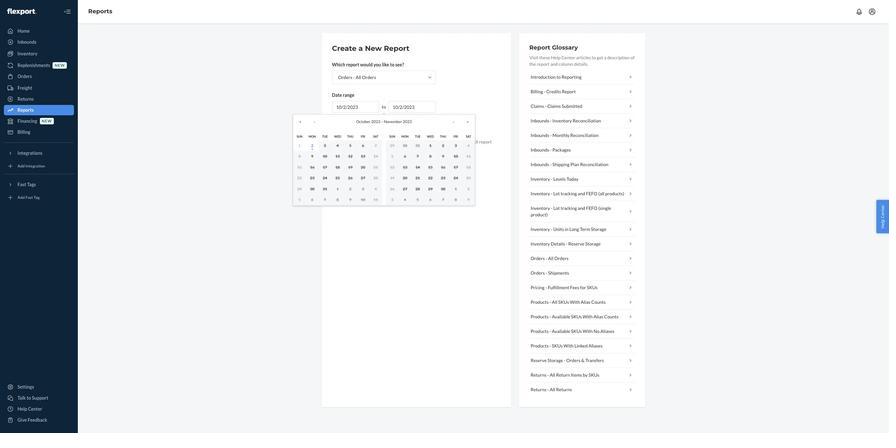 Task type: vqa. For each thing, say whether or not it's contained in the screenshot.
Empty List image
no



Task type: describe. For each thing, give the bounding box(es) containing it.
2 horizontal spatial 29 button
[[424, 184, 437, 195]]

help center button
[[877, 200, 889, 234]]

returns - all return items by skus button
[[529, 369, 635, 383]]

inventory for inventory
[[18, 51, 37, 56]]

integration
[[25, 164, 45, 169]]

1 horizontal spatial report
[[529, 44, 550, 51]]

report left would
[[346, 62, 359, 67]]

- for inventory - lot tracking and fefo (single product) button
[[551, 206, 553, 211]]

home
[[18, 28, 30, 34]]

create a new report
[[332, 44, 410, 53]]

fields
[[342, 146, 352, 151]]

orders inside reserve storage - orders & transfers button
[[566, 358, 581, 364]]

returns link
[[4, 94, 74, 104]]

1 horizontal spatial 28 button
[[411, 184, 424, 195]]

october 26, 2023 element
[[348, 176, 353, 181]]

- for inventory - lot tracking and fefo (all products) button
[[551, 191, 553, 197]]

time
[[385, 146, 395, 151]]

new for replenishments
[[55, 63, 65, 68]]

0 horizontal spatial 31 button
[[319, 184, 331, 195]]

9 button up november 16, 2023 element
[[437, 151, 450, 162]]

0 horizontal spatial 30 button
[[306, 184, 319, 195]]

21 for the november 21, 2023 element
[[416, 176, 420, 181]]

orders up shipments
[[554, 256, 569, 261]]

0 horizontal spatial 13 button
[[357, 151, 369, 162]]

transfers
[[585, 358, 604, 364]]

add fast tag
[[18, 195, 40, 200]]

plan
[[571, 162, 579, 167]]

12 for november 12, 2023 'element'
[[390, 165, 395, 170]]

lot for inventory - lot tracking and fefo (single product)
[[553, 206, 560, 211]]

4 down october 28, 2023 element
[[375, 187, 377, 192]]

30 for the november 30, 2023 element
[[441, 187, 445, 192]]

time
[[332, 146, 341, 151]]

9 button down december 2, 2023 element
[[462, 195, 475, 206]]

0 vertical spatial 31 button
[[411, 140, 424, 151]]

1 15 button from the left
[[293, 162, 306, 173]]

2 horizontal spatial 30 button
[[437, 184, 450, 195]]

2 horizontal spatial 10 button
[[450, 151, 462, 162]]

6 button down october 23, 2023 element
[[306, 195, 319, 206]]

8 button up october 15, 2023 element
[[293, 151, 306, 162]]

3 for 3 button left of it
[[324, 143, 326, 148]]

27 for the november 27, 2023 element
[[403, 187, 407, 192]]

to up october 2023 – november 2023
[[382, 104, 386, 110]]

» button
[[461, 115, 475, 129]]

0 horizontal spatial 19 button
[[344, 162, 357, 173]]

create for create report
[[338, 124, 352, 130]]

19 for november 19, 2023 element at the top of the page
[[390, 176, 395, 181]]

november 12, 2023 element
[[390, 165, 395, 170]]

linked
[[575, 344, 588, 349]]

you
[[374, 62, 381, 67]]

14 for "october 14, 2023" element
[[374, 154, 378, 159]]

all for returns - all returns button
[[550, 387, 555, 393]]

0 horizontal spatial 10 button
[[319, 151, 331, 162]]

0 horizontal spatial orders - all orders
[[338, 75, 376, 80]]

2 15 button from the left
[[424, 162, 437, 173]]

thu for 5
[[347, 135, 353, 138]]

home link
[[4, 26, 74, 36]]

inventory - levels today
[[531, 176, 578, 182]]

0 horizontal spatial 11 button
[[331, 151, 344, 162]]

october 29, 2023 element for middle 29 button
[[390, 143, 395, 148]]

- for products - skus with linked aliases button
[[550, 344, 551, 349]]

settings
[[18, 385, 34, 390]]

22 for october 22, 2023 element
[[297, 176, 302, 181]]

1 vertical spatial november 4, 2023 element
[[375, 187, 377, 192]]

november 3, 2023 element for 3 button below october 27, 2023 element
[[362, 187, 364, 192]]

inventory - lot tracking and fefo (single product)
[[531, 206, 611, 218]]

10 for bottommost november 10, 2023 element
[[361, 198, 365, 202]]

1 vertical spatial november 5, 2023 element
[[298, 198, 301, 202]]

skus down pricing - fulfillment fees for skus
[[558, 300, 569, 305]]

october 5, 2023 element
[[349, 143, 352, 148]]

1 vertical spatial in
[[361, 146, 364, 151]]

1 10/2/2023 from the left
[[336, 104, 358, 110]]

9 button down october 26, 2023 element
[[344, 195, 357, 206]]

october 11, 2023 element
[[335, 154, 340, 159]]

1 horizontal spatial november 5, 2023 element
[[391, 154, 394, 159]]

skus right the by on the right
[[589, 373, 599, 378]]

1 vertical spatial november 1, 2023 element
[[337, 187, 339, 192]]

2 button down october 26, 2023 element
[[344, 184, 357, 195]]

30 for october 30, 2023 element related to the middle 30 button
[[403, 143, 407, 148]]

13 for november 13, 2023 element
[[403, 165, 407, 170]]

november 11, 2023 element for middle 11 button
[[374, 198, 378, 202]]

storage inside inventory - units in long term storage button
[[591, 227, 606, 232]]

wednesday element for 1
[[427, 135, 434, 138]]

inbounds link
[[4, 37, 74, 47]]

date range
[[332, 92, 354, 98]]

3 button down october 27, 2023 element
[[357, 184, 369, 195]]

column
[[559, 61, 573, 67]]

sat for 4
[[466, 135, 471, 138]]

0 horizontal spatial 20 button
[[357, 162, 369, 173]]

introduction
[[531, 74, 556, 80]]

9 button up october 16, 2023 element
[[306, 151, 319, 162]]

which
[[332, 62, 345, 67]]

alias for products - all skus with alias counts
[[581, 300, 591, 305]]

18 for october 18, 2023 element
[[335, 165, 340, 170]]

add for add fast tag
[[18, 195, 25, 200]]

inventory for inventory - lot tracking and fefo (all products)
[[531, 191, 550, 197]]

–
[[381, 119, 383, 124]]

by
[[583, 373, 588, 378]]

15 for november 15, 2023 element
[[428, 165, 433, 170]]

0 horizontal spatial 14 button
[[369, 151, 382, 162]]

1 for december 1, 2023 element
[[455, 187, 457, 192]]

orders - all orders button
[[529, 252, 635, 266]]

friday element for 3
[[454, 135, 458, 138]]

1 vertical spatial 31
[[323, 187, 327, 192]]

october 10, 2023 element
[[323, 154, 327, 159]]

1 vertical spatial november 10, 2023 element
[[361, 198, 365, 202]]

inbounds - inventory reconciliation button
[[529, 114, 635, 128]]

october 14, 2023 element
[[374, 154, 378, 159]]

return
[[556, 373, 570, 378]]

1 for november 1, 2023 element to the bottom
[[337, 187, 339, 192]]

3 button left it
[[319, 140, 331, 151]]

inventory - lot tracking and fefo (all products)
[[531, 191, 624, 197]]

would
[[360, 62, 373, 67]]

report for billing - credits report
[[562, 89, 576, 94]]

october
[[356, 119, 371, 124]]

to right like
[[390, 62, 394, 67]]

inbounds - packages button
[[529, 143, 635, 158]]

october 13, 2023 element
[[361, 154, 365, 159]]

0 horizontal spatial 29 button
[[293, 184, 306, 195]]

6 down october 23, 2023 element
[[311, 198, 313, 202]]

1 horizontal spatial 30 button
[[399, 140, 411, 151]]

1 vertical spatial november 2, 2023 element
[[349, 187, 352, 192]]

(all
[[598, 191, 604, 197]]

like
[[382, 62, 389, 67]]

24 for the october 24, 2023 element
[[323, 176, 327, 181]]

fees
[[570, 285, 579, 291]]

may
[[336, 139, 344, 145]]

5 down october 22, 2023 element
[[298, 198, 301, 202]]

fri for 6
[[361, 135, 365, 138]]

6 button up october 13, 2023 element
[[357, 140, 369, 151]]

3 for 3 button under november 26, 2023 element
[[391, 198, 394, 202]]

october 1, 2023 element
[[298, 143, 301, 148]]

0 horizontal spatial help
[[18, 407, 27, 412]]

tuesday element for 3
[[322, 135, 328, 138]]

reserve inside button
[[568, 241, 584, 247]]

flexport logo image
[[7, 8, 36, 15]]

2 horizontal spatial 11 button
[[462, 151, 475, 162]]

claims - claims submitted button
[[529, 99, 635, 114]]

new inside it may take up to 2 hours for new information to be reflected in reports. all report time fields are in universal time (utc).
[[388, 139, 397, 145]]

1 vertical spatial reports
[[18, 107, 34, 113]]

products - available skus with no aliases button
[[529, 325, 635, 339]]

center inside button
[[880, 205, 886, 218]]

visit
[[529, 55, 538, 60]]

0 horizontal spatial 26 button
[[344, 173, 357, 184]]

2 down october 26, 2023 element
[[349, 187, 352, 192]]

1 horizontal spatial 27 button
[[399, 184, 411, 195]]

october 19, 2023 element
[[348, 165, 353, 170]]

0 horizontal spatial center
[[28, 407, 42, 412]]

december 8, 2023 element
[[455, 198, 457, 202]]

fri for 3
[[454, 135, 458, 138]]

2 10/2/2023 from the left
[[393, 104, 415, 110]]

1 25 button from the left
[[331, 173, 344, 184]]

orders - shipments button
[[529, 266, 635, 281]]

reflected
[[433, 139, 451, 145]]

16 for october 16, 2023 element
[[310, 165, 315, 170]]

introduction to reporting
[[531, 74, 582, 80]]

24 for november 24, 2023 element
[[454, 176, 458, 181]]

0 vertical spatial in
[[452, 139, 455, 145]]

6 button up november 13, 2023 element
[[399, 151, 411, 162]]

0 horizontal spatial 27 button
[[357, 173, 369, 184]]

sunday element for 1
[[297, 135, 303, 138]]

‹ button
[[308, 115, 322, 129]]

october 9, 2023 element
[[311, 154, 313, 159]]

7 button down the october 24, 2023 element
[[319, 195, 331, 206]]

3 for 3 button below october 27, 2023 element
[[362, 187, 364, 192]]

2 22 button from the left
[[424, 173, 437, 184]]

november 23, 2023 element
[[441, 176, 445, 181]]

0 vertical spatial aliases
[[600, 329, 615, 334]]

fast inside dropdown button
[[18, 182, 26, 187]]

11 for middle 11 button
[[374, 198, 378, 202]]

1 horizontal spatial 19 button
[[386, 173, 399, 184]]

2 button up october 9, 2023 element in the left top of the page
[[306, 140, 319, 151]]

with for products - all skus with alias counts
[[570, 300, 580, 305]]

monday element for 30
[[401, 135, 409, 138]]

november 11, 2023 element for 11 button to the right
[[466, 154, 471, 159]]

help center inside help center link
[[18, 407, 42, 412]]

november 26, 2023 element
[[390, 187, 395, 192]]

a inside visit these help center articles to get a description of the report and column details.
[[604, 55, 606, 60]]

center inside visit these help center articles to get a description of the report and column details.
[[562, 55, 575, 60]]

range
[[343, 92, 354, 98]]

0 vertical spatial november 4, 2023 element
[[467, 143, 470, 148]]

2 button up december 9, 2023 "element"
[[462, 184, 475, 195]]

3 button up november 17, 2023 element
[[450, 140, 462, 151]]

december 5, 2023 element
[[417, 198, 419, 202]]

it
[[332, 139, 335, 145]]

2 vertical spatial reconciliation
[[580, 162, 608, 167]]

8 button down december 1, 2023 element
[[450, 195, 462, 206]]

help center inside help center button
[[880, 205, 886, 229]]

november 19, 2023 element
[[390, 176, 395, 181]]

orders down which report would you like to see?
[[362, 75, 376, 80]]

freight link
[[4, 83, 74, 93]]

30 for october 30, 2023 element associated with leftmost 30 button
[[310, 187, 315, 192]]

reserve inside button
[[531, 358, 547, 364]]

fast tags button
[[4, 180, 74, 190]]

skus down products - available skus with alias counts
[[571, 329, 582, 334]]

3 button down november 26, 2023 element
[[386, 195, 399, 206]]

1 vertical spatial fast
[[25, 195, 33, 200]]

with left linked
[[564, 344, 574, 349]]

the
[[529, 61, 536, 67]]

inbounds - monthly reconciliation button
[[529, 128, 635, 143]]

1 horizontal spatial 29 button
[[386, 140, 399, 151]]

- for products - available skus with no aliases button
[[550, 329, 551, 334]]

inbounds - inventory reconciliation
[[531, 118, 601, 124]]

it may take up to 2 hours for new information to be reflected in reports. all report time fields are in universal time (utc).
[[332, 139, 492, 151]]

8 button up november 15, 2023 element
[[424, 151, 437, 162]]

2 button right be
[[437, 140, 450, 151]]

integrations button
[[4, 148, 74, 159]]

with for products - available skus with alias counts
[[583, 314, 593, 320]]

reporting
[[562, 74, 582, 80]]

- for returns - all returns button
[[547, 387, 549, 393]]

0 horizontal spatial 21 button
[[369, 162, 382, 173]]

reserve storage - orders & transfers
[[531, 358, 604, 364]]

- for "billing - credits report" button
[[544, 89, 546, 94]]

1 horizontal spatial 10 button
[[357, 195, 369, 206]]

billing - credits report
[[531, 89, 576, 94]]

all down would
[[356, 75, 361, 80]]

products - all skus with alias counts
[[531, 300, 606, 305]]

orders inside orders - shipments button
[[531, 271, 545, 276]]

in inside inventory - units in long term storage button
[[565, 227, 569, 232]]

fast tags
[[18, 182, 36, 187]]

13 for october 13, 2023 element
[[361, 154, 365, 159]]

october 24, 2023 element
[[323, 176, 327, 181]]

october 2, 2023 element
[[311, 143, 313, 148]]

1 horizontal spatial 11 button
[[369, 195, 382, 206]]

take
[[345, 139, 354, 145]]

storage inside inventory details - reserve storage button
[[585, 241, 601, 247]]

28 for "november 28, 2023" element
[[416, 187, 420, 192]]

0 vertical spatial reports
[[88, 8, 112, 15]]

inventory - units in long term storage button
[[529, 223, 635, 237]]

tue for 3
[[322, 135, 328, 138]]

0 vertical spatial a
[[359, 44, 363, 53]]

details.
[[574, 61, 588, 67]]

1 vertical spatial reports link
[[4, 105, 74, 115]]

2 24 button from the left
[[450, 173, 462, 184]]

financing
[[18, 118, 37, 124]]

8 button down october 25, 2023 element
[[331, 195, 344, 206]]

1 horizontal spatial 21 button
[[411, 173, 424, 184]]

1 vertical spatial november 7, 2023 element
[[324, 198, 326, 202]]

« button
[[293, 115, 308, 129]]

1 horizontal spatial 13 button
[[399, 162, 411, 173]]

term
[[580, 227, 590, 232]]

new for financing
[[42, 119, 52, 124]]

7 button down the november 30, 2023 element
[[437, 195, 450, 206]]

7 for october 7, 2023 "element"
[[375, 143, 377, 148]]

available for products - available skus with alias counts
[[552, 314, 570, 320]]

reserve storage - orders & transfers button
[[529, 354, 635, 369]]

report for create a new report
[[384, 44, 410, 53]]

8 for 8 button underneath october 25, 2023 element
[[337, 198, 339, 202]]

14 for november 14, 2023 element
[[416, 165, 420, 170]]

october 8, 2023 element
[[298, 154, 301, 159]]

inbounds - packages
[[531, 147, 571, 153]]

fefo for (single
[[586, 206, 598, 211]]

0 vertical spatial november 6, 2023 element
[[404, 154, 406, 159]]

1 horizontal spatial 20 button
[[399, 173, 411, 184]]

1 button down october 25, 2023 element
[[331, 184, 344, 195]]

›
[[453, 119, 454, 124]]

long
[[569, 227, 579, 232]]

inventory - lot tracking and fefo (all products) button
[[529, 187, 635, 201]]

december 3, 2023 element
[[391, 198, 394, 202]]

4 up november 18, 2023 element
[[467, 143, 470, 148]]

5 down "november 28, 2023" element
[[417, 198, 419, 202]]

skus up products - available skus with no aliases
[[571, 314, 582, 320]]

to left be
[[422, 139, 426, 145]]

1 22 button from the left
[[293, 173, 306, 184]]

october 6, 2023 element
[[362, 143, 364, 148]]

1 vertical spatial november 6, 2023 element
[[311, 198, 313, 202]]

6 button down the november 29, 2023 element
[[424, 195, 437, 206]]

wed for 1
[[427, 135, 434, 138]]

create report
[[338, 124, 366, 130]]

2 18 button from the left
[[462, 162, 475, 173]]

0 vertical spatial november 7, 2023 element
[[417, 154, 419, 159]]

inbounds for inbounds - monthly reconciliation
[[531, 133, 549, 138]]

october 28, 2023 element
[[374, 176, 378, 181]]

4 down the november 27, 2023 element
[[404, 198, 406, 202]]

sat for 7
[[373, 135, 378, 138]]

17 for october 17, 2023 element
[[323, 165, 327, 170]]

all for orders - all orders button
[[548, 256, 554, 261]]

to right up
[[361, 139, 365, 145]]

10 for october 10, 2023 element
[[323, 154, 327, 159]]

skus down orders - shipments button
[[587, 285, 598, 291]]

inventory details - reserve storage button
[[529, 237, 635, 252]]

- for claims - claims submitted "button"
[[545, 103, 547, 109]]

and for inventory - lot tracking and fefo (all products)
[[578, 191, 585, 197]]

0 horizontal spatial 28 button
[[369, 173, 382, 184]]

help center link
[[4, 405, 74, 415]]

returns - all return items by skus
[[531, 373, 599, 378]]

products for products - available skus with no aliases
[[531, 329, 549, 334]]

available for products - available skus with no aliases
[[552, 329, 570, 334]]

pricing - fulfillment fees for skus
[[531, 285, 598, 291]]

1 horizontal spatial 26 button
[[386, 184, 399, 195]]

to inside "button"
[[557, 74, 561, 80]]

6 down (utc).
[[404, 154, 406, 159]]

introduction to reporting button
[[529, 70, 635, 85]]

add fast tag link
[[4, 193, 74, 203]]

0 horizontal spatial 12 button
[[344, 151, 357, 162]]

report inside it may take up to 2 hours for new information to be reflected in reports. all report time fields are in universal time (utc).
[[479, 139, 492, 145]]

for inside button
[[580, 285, 586, 291]]

orders - all orders inside button
[[531, 256, 569, 261]]

› button
[[446, 115, 461, 129]]

1 vertical spatial aliases
[[589, 344, 603, 349]]

- for inventory - levels today button
[[551, 176, 553, 182]]

orders down which
[[338, 75, 352, 80]]

of
[[631, 55, 635, 60]]

all inside it may take up to 2 hours for new information to be reflected in reports. all report time fields are in universal time (utc).
[[473, 139, 478, 145]]

29 for the right 29 button
[[428, 187, 433, 192]]

7 button up november 14, 2023 element
[[411, 151, 424, 162]]

december 6, 2023 element
[[429, 198, 432, 202]]

skus up reserve storage - orders & transfers
[[552, 344, 563, 349]]

inventory for inventory - levels today
[[531, 176, 550, 182]]

6 right up
[[362, 143, 364, 148]]

december 9, 2023 element
[[467, 198, 470, 202]]

hours
[[369, 139, 381, 145]]

7 button up "october 14, 2023" element
[[369, 140, 382, 151]]

2 right be
[[442, 143, 444, 148]]

alias for products - available skus with alias counts
[[594, 314, 603, 320]]

1 button up october 8, 2023 element at the left top of page
[[293, 140, 306, 151]]

1 for rightmost november 1, 2023 element
[[429, 143, 432, 148]]

9 for the left november 9, 2023 element
[[349, 198, 352, 202]]

shipments
[[548, 271, 569, 276]]

for inside it may take up to 2 hours for new information to be reflected in reports. all report time fields are in universal time (utc).
[[381, 139, 387, 145]]

details
[[551, 241, 565, 247]]

- for inbounds - packages button
[[550, 147, 552, 153]]

1 horizontal spatial 12 button
[[386, 162, 399, 173]]

7 for december 7, 2023 element
[[442, 198, 444, 202]]

monthly
[[553, 133, 569, 138]]

and inside visit these help center articles to get a description of the report and column details.
[[550, 61, 558, 67]]

23 for november 23, 2023 element at the top
[[441, 176, 445, 181]]



Task type: locate. For each thing, give the bounding box(es) containing it.
mon for 30
[[401, 135, 409, 138]]

1 tuesday element from the left
[[322, 135, 328, 138]]

inventory for inventory details - reserve storage
[[531, 241, 550, 247]]

to inside visit these help center articles to get a description of the report and column details.
[[592, 55, 596, 60]]

9 for october 9, 2023 element in the left top of the page
[[311, 154, 313, 159]]

inventory inside inventory - levels today button
[[531, 176, 550, 182]]

12 down fields at the top of page
[[348, 154, 353, 159]]

which report would you like to see?
[[332, 62, 404, 67]]

2 22 from the left
[[428, 176, 433, 181]]

1 horizontal spatial 15 button
[[424, 162, 437, 173]]

november 15, 2023 element
[[428, 165, 433, 170]]

orders inside orders link
[[18, 74, 32, 79]]

inventory inside inventory - lot tracking and fefo (single product)
[[531, 206, 550, 211]]

date
[[332, 92, 342, 98]]

11 button left december 3, 2023 element at the top of the page
[[369, 195, 382, 206]]

12 up november 19, 2023 element at the top of the page
[[390, 165, 395, 170]]

27 button down october 20, 2023 element
[[357, 173, 369, 184]]

2 25 from the left
[[466, 176, 471, 181]]

- for inventory - units in long term storage button
[[551, 227, 553, 232]]

1 18 button from the left
[[331, 162, 344, 173]]

12 for 'october 12, 2023' element
[[348, 154, 353, 159]]

october 23, 2023 element
[[310, 176, 315, 181]]

1 horizontal spatial 19
[[390, 176, 395, 181]]

help
[[551, 55, 561, 60], [880, 219, 886, 229], [18, 407, 27, 412]]

1 horizontal spatial 30
[[403, 143, 407, 148]]

0 horizontal spatial 23
[[310, 176, 315, 181]]

1 vertical spatial 20
[[403, 176, 407, 181]]

2 add from the top
[[18, 195, 25, 200]]

2 horizontal spatial 30
[[441, 187, 445, 192]]

1 horizontal spatial 23 button
[[437, 173, 450, 184]]

inventory down product)
[[531, 227, 550, 232]]

reports
[[88, 8, 112, 15], [18, 107, 34, 113]]

1 horizontal spatial friday element
[[454, 135, 458, 138]]

11 for the left 11 button
[[335, 154, 340, 159]]

2 24 from the left
[[454, 176, 458, 181]]

12
[[348, 154, 353, 159], [390, 165, 395, 170]]

december 4, 2023 element
[[404, 198, 406, 202]]

november 6, 2023 element down october 23, 2023 element
[[311, 198, 313, 202]]

1 horizontal spatial 2023
[[403, 119, 412, 124]]

- left shipments
[[546, 271, 547, 276]]

0 horizontal spatial wed
[[334, 135, 341, 138]]

products - skus with linked aliases
[[531, 344, 603, 349]]

all for products - all skus with alias counts button on the right of page
[[552, 300, 557, 305]]

october 31, 2023 element down the october 24, 2023 element
[[323, 187, 327, 192]]

november 28, 2023 element
[[416, 187, 420, 192]]

december 2, 2023 element
[[467, 187, 470, 192]]

october 31, 2023 element
[[416, 143, 420, 148], [323, 187, 327, 192]]

0 vertical spatial 14
[[374, 154, 378, 159]]

10 button down october 27, 2023 element
[[357, 195, 369, 206]]

25 button
[[331, 173, 344, 184], [462, 173, 475, 184]]

2 16 button from the left
[[437, 162, 450, 173]]

report inside visit these help center articles to get a description of the report and column details.
[[537, 61, 550, 67]]

- inside orders - shipments button
[[546, 271, 547, 276]]

fri
[[361, 135, 365, 138], [454, 135, 458, 138]]

november 3, 2023 element
[[455, 143, 457, 148], [362, 187, 364, 192]]

2 horizontal spatial help
[[880, 219, 886, 229]]

december 7, 2023 element
[[442, 198, 444, 202]]

13
[[361, 154, 365, 159], [403, 165, 407, 170]]

2023 left –
[[371, 119, 380, 124]]

28 button
[[369, 173, 382, 184], [411, 184, 424, 195]]

products - skus with linked aliases button
[[529, 339, 635, 354]]

0 horizontal spatial sat
[[373, 135, 378, 138]]

products - available skus with alias counts
[[531, 314, 619, 320]]

and down inventory - levels today button
[[578, 191, 585, 197]]

- inside inventory - lot tracking and fefo (all products) button
[[551, 191, 553, 197]]

19 down november 12, 2023 'element'
[[390, 176, 395, 181]]

create up which
[[332, 44, 357, 53]]

and inside inventory - lot tracking and fefo (single product)
[[578, 206, 585, 211]]

submitted
[[562, 103, 582, 109]]

fulfillment
[[548, 285, 569, 291]]

saturday element
[[373, 135, 378, 138], [466, 135, 471, 138]]

november 22, 2023 element
[[428, 176, 433, 181]]

- inside products - available skus with alias counts button
[[550, 314, 551, 320]]

- up returns - all return items by skus
[[564, 358, 566, 364]]

1 22 from the left
[[297, 176, 302, 181]]

october 27, 2023 element
[[361, 176, 365, 181]]

1 button up the december 8, 2023 element
[[450, 184, 462, 195]]

claims down credits
[[547, 103, 561, 109]]

5 left are
[[349, 143, 352, 148]]

0 horizontal spatial alias
[[581, 300, 591, 305]]

2 wed from the left
[[427, 135, 434, 138]]

6 down the november 29, 2023 element
[[429, 198, 432, 202]]

1 horizontal spatial 28
[[416, 187, 420, 192]]

- for products - all skus with alias counts button on the right of page
[[550, 300, 551, 305]]

open notifications image
[[855, 8, 863, 16]]

23 up the november 30, 2023 element
[[441, 176, 445, 181]]

1 23 from the left
[[310, 176, 315, 181]]

reports.
[[456, 139, 472, 145]]

inbounds for inbounds - shipping plan reconciliation
[[531, 162, 549, 167]]

0 horizontal spatial november 2, 2023 element
[[349, 187, 352, 192]]

reconciliation for inbounds - inventory reconciliation
[[573, 118, 601, 124]]

counts for products - all skus with alias counts
[[591, 300, 606, 305]]

tuesday element
[[322, 135, 328, 138], [415, 135, 421, 138]]

2 monday element from the left
[[401, 135, 409, 138]]

to left reporting
[[557, 74, 561, 80]]

1 17 from the left
[[323, 165, 327, 170]]

november 18, 2023 element
[[466, 165, 471, 170]]

2 thursday element from the left
[[440, 135, 446, 138]]

1 vertical spatial storage
[[585, 241, 601, 247]]

2 tracking from the top
[[561, 206, 577, 211]]

22 for november 22, 2023 element
[[428, 176, 433, 181]]

billing
[[531, 89, 543, 94], [18, 129, 30, 135]]

9 for december 9, 2023 "element"
[[467, 198, 470, 202]]

tuesday element for 31
[[415, 135, 421, 138]]

october 31, 2023 element for 31 button to the left
[[323, 187, 327, 192]]

1 horizontal spatial 16
[[441, 165, 445, 170]]

returns for returns - all returns
[[531, 387, 547, 393]]

0 horizontal spatial november 9, 2023 element
[[349, 198, 352, 202]]

31 button
[[411, 140, 424, 151], [319, 184, 331, 195]]

help center
[[880, 205, 886, 229], [18, 407, 42, 412]]

8 down december 1, 2023 element
[[455, 198, 457, 202]]

november 29, 2023 element
[[428, 187, 433, 192]]

- inside inventory - units in long term storage button
[[551, 227, 553, 232]]

1 horizontal spatial november 8, 2023 element
[[429, 154, 432, 159]]

1 horizontal spatial november 4, 2023 element
[[467, 143, 470, 148]]

9
[[311, 154, 313, 159], [442, 154, 444, 159], [349, 198, 352, 202], [467, 198, 470, 202]]

1 horizontal spatial october 31, 2023 element
[[416, 143, 420, 148]]

2 16 from the left
[[441, 165, 445, 170]]

15 button
[[293, 162, 306, 173], [424, 162, 437, 173]]

0 vertical spatial november 9, 2023 element
[[442, 154, 444, 159]]

1 16 button from the left
[[306, 162, 319, 173]]

22 down october 15, 2023 element
[[297, 176, 302, 181]]

tuesday element up "information"
[[415, 135, 421, 138]]

close navigation image
[[64, 8, 71, 16]]

wed
[[334, 135, 341, 138], [427, 135, 434, 138]]

counts inside products - available skus with alias counts button
[[604, 314, 619, 320]]

4 right it
[[337, 143, 339, 148]]

11 button up october 18, 2023 element
[[331, 151, 344, 162]]

product)
[[531, 212, 548, 218]]

1 vertical spatial 27
[[403, 187, 407, 192]]

october 30, 2023 element
[[403, 143, 407, 148], [310, 187, 315, 192]]

11 for 11 button to the right
[[466, 154, 471, 159]]

0 vertical spatial add
[[18, 164, 25, 169]]

orders up orders - shipments
[[531, 256, 545, 261]]

1 saturday element from the left
[[373, 135, 378, 138]]

- inside inventory - levels today button
[[551, 176, 553, 182]]

0 vertical spatial november 8, 2023 element
[[429, 154, 432, 159]]

october 22, 2023 element
[[297, 176, 302, 181]]

2 thu from the left
[[440, 135, 446, 138]]

- inside products - all skus with alias counts button
[[550, 300, 551, 305]]

billing for billing - credits report
[[531, 89, 543, 94]]

2 fri from the left
[[454, 135, 458, 138]]

8 for 8 button over october 15, 2023 element
[[298, 154, 301, 159]]

18 for november 18, 2023 element
[[466, 165, 471, 170]]

november 27, 2023 element
[[403, 187, 407, 192]]

november 8, 2023 element
[[429, 154, 432, 159], [337, 198, 339, 202]]

1 add from the top
[[18, 164, 25, 169]]

- inside reserve storage - orders & transfers button
[[564, 358, 566, 364]]

to inside button
[[27, 396, 31, 401]]

- inside pricing - fulfillment fees for skus button
[[545, 285, 547, 291]]

wednesday element up may
[[334, 135, 341, 138]]

thursday element for 2
[[440, 135, 446, 138]]

8 down october 1, 2023 element
[[298, 154, 301, 159]]

29 for 29 button to the left
[[297, 187, 302, 192]]

(single
[[598, 206, 611, 211]]

1 24 button from the left
[[319, 173, 331, 184]]

inventory
[[18, 51, 37, 56], [553, 118, 572, 124], [531, 176, 550, 182], [531, 191, 550, 197], [531, 206, 550, 211], [531, 227, 550, 232], [531, 241, 550, 247]]

report down these
[[537, 61, 550, 67]]

1 vertical spatial october 29, 2023 element
[[297, 187, 302, 192]]

counts
[[591, 300, 606, 305], [604, 314, 619, 320]]

0 horizontal spatial 19
[[348, 165, 353, 170]]

2 tue from the left
[[415, 135, 421, 138]]

- inside inbounds - shipping plan reconciliation button
[[550, 162, 552, 167]]

1 sunday element from the left
[[297, 135, 303, 138]]

help inside visit these help center articles to get a description of the report and column details.
[[551, 55, 561, 60]]

orders - all orders
[[338, 75, 376, 80], [531, 256, 569, 261]]

- inside the inbounds - inventory reconciliation button
[[550, 118, 552, 124]]

0 horizontal spatial 16 button
[[306, 162, 319, 173]]

0 vertical spatial november 3, 2023 element
[[455, 143, 457, 148]]

reconciliation down claims - claims submitted "button"
[[573, 118, 601, 124]]

29 for middle 29 button
[[390, 143, 395, 148]]

1 available from the top
[[552, 314, 570, 320]]

october 17, 2023 element
[[323, 165, 327, 170]]

0 horizontal spatial report
[[384, 44, 410, 53]]

1 horizontal spatial tuesday element
[[415, 135, 421, 138]]

sunday element
[[297, 135, 303, 138], [389, 135, 395, 138]]

1 vertical spatial 13
[[403, 165, 407, 170]]

november 8, 2023 element down october 25, 2023 element
[[337, 198, 339, 202]]

24 down november 17, 2023 element
[[454, 176, 458, 181]]

1 horizontal spatial tue
[[415, 135, 421, 138]]

1 vertical spatial tracking
[[561, 206, 577, 211]]

1 wednesday element from the left
[[334, 135, 341, 138]]

11 up november 18, 2023 element
[[466, 154, 471, 159]]

october 20, 2023 element
[[361, 165, 365, 170]]

28 for october 28, 2023 element
[[374, 176, 378, 181]]

10 down october 27, 2023 element
[[361, 198, 365, 202]]

2 sunday element from the left
[[389, 135, 395, 138]]

information
[[397, 139, 421, 145]]

november 20, 2023 element
[[403, 176, 407, 181]]

billing inside button
[[531, 89, 543, 94]]

23
[[310, 176, 315, 181], [441, 176, 445, 181]]

0 horizontal spatial 30
[[310, 187, 315, 192]]

tracking down today
[[561, 191, 577, 197]]

inbounds for inbounds - inventory reconciliation
[[531, 118, 549, 124]]

inbounds - shipping plan reconciliation button
[[529, 158, 635, 172]]

1 16 from the left
[[310, 165, 315, 170]]

tracking
[[561, 191, 577, 197], [561, 206, 577, 211]]

friday element
[[361, 135, 365, 138], [454, 135, 458, 138]]

- inside orders - all orders button
[[546, 256, 547, 261]]

1 24 from the left
[[323, 176, 327, 181]]

16 for november 16, 2023 element
[[441, 165, 445, 170]]

december 1, 2023 element
[[455, 187, 457, 192]]

1 vertical spatial 19
[[390, 176, 395, 181]]

‹
[[314, 119, 315, 124]]

november 10, 2023 element
[[454, 154, 458, 159], [361, 198, 365, 202]]

- for returns - all return items by skus button
[[547, 373, 549, 378]]

storage up "return"
[[548, 358, 563, 364]]

lot for inventory - lot tracking and fefo (all products)
[[553, 191, 560, 197]]

all left "return"
[[550, 373, 555, 378]]

1 for october 1, 2023 element
[[298, 143, 301, 148]]

1 fefo from the top
[[586, 191, 598, 197]]

november 8, 2023 element for 8 button on top of november 15, 2023 element
[[429, 154, 432, 159]]

0 vertical spatial november 5, 2023 element
[[391, 154, 394, 159]]

0 horizontal spatial november 4, 2023 element
[[375, 187, 377, 192]]

- inside "billing - credits report" button
[[544, 89, 546, 94]]

0 horizontal spatial 18
[[335, 165, 340, 170]]

november 9, 2023 element
[[442, 154, 444, 159], [349, 198, 352, 202]]

8 for 8 button on top of november 15, 2023 element
[[429, 154, 432, 159]]

21 button up "november 28, 2023" element
[[411, 173, 424, 184]]

26 button down october 19, 2023 element
[[344, 173, 357, 184]]

1
[[298, 143, 301, 148], [429, 143, 432, 148], [337, 187, 339, 192], [455, 187, 457, 192]]

october 30, 2023 element down october 23, 2023 element
[[310, 187, 315, 192]]

billing for billing
[[18, 129, 30, 135]]

7 down the november 30, 2023 element
[[442, 198, 444, 202]]

15
[[297, 165, 302, 170], [428, 165, 433, 170]]

replenishments
[[18, 63, 50, 68]]

0 vertical spatial tracking
[[561, 191, 577, 197]]

october 4, 2023 element
[[337, 143, 339, 148]]

- up range
[[353, 75, 355, 80]]

tracking down inventory - lot tracking and fefo (all products)
[[561, 206, 577, 211]]

0 horizontal spatial 15
[[297, 165, 302, 170]]

- inside returns - all return items by skus button
[[547, 373, 549, 378]]

15 up october 22, 2023 element
[[297, 165, 302, 170]]

1 horizontal spatial 14 button
[[411, 162, 424, 173]]

0 horizontal spatial 17
[[323, 165, 327, 170]]

open account menu image
[[868, 8, 876, 16]]

fefo inside inventory - lot tracking and fefo (single product)
[[586, 206, 598, 211]]

reserve up returns - all return items by skus
[[531, 358, 547, 364]]

add for add integration
[[18, 164, 25, 169]]

lot down "inventory - levels today"
[[553, 191, 560, 197]]

1 lot from the top
[[553, 191, 560, 197]]

1 wed from the left
[[334, 135, 341, 138]]

1 horizontal spatial 22 button
[[424, 173, 437, 184]]

add down "fast tags" in the top of the page
[[18, 195, 25, 200]]

1 horizontal spatial monday element
[[401, 135, 409, 138]]

2 products from the top
[[531, 314, 549, 320]]

report glossary
[[529, 44, 578, 51]]

0 horizontal spatial tuesday element
[[322, 135, 328, 138]]

(utc).
[[396, 146, 409, 151]]

14 up the november 21, 2023 element
[[416, 165, 420, 170]]

wednesday element up be
[[427, 135, 434, 138]]

10/2/2023 up november
[[393, 104, 415, 110]]

october 7, 2023 element
[[375, 143, 377, 148]]

2 25 button from the left
[[462, 173, 475, 184]]

0 horizontal spatial wednesday element
[[334, 135, 341, 138]]

1 horizontal spatial for
[[580, 285, 586, 291]]

17 for november 17, 2023 element
[[454, 165, 458, 170]]

20 for october 20, 2023 element
[[361, 165, 365, 170]]

2 lot from the top
[[553, 206, 560, 211]]

october 15, 2023 element
[[297, 165, 302, 170]]

claims down billing - credits report
[[531, 103, 544, 109]]

counts inside products - all skus with alias counts button
[[591, 300, 606, 305]]

wednesday element for 4
[[334, 135, 341, 138]]

2 fefo from the top
[[586, 206, 598, 211]]

1 fri from the left
[[361, 135, 365, 138]]

1 horizontal spatial november 7, 2023 element
[[417, 154, 419, 159]]

1 15 from the left
[[297, 165, 302, 170]]

products - all skus with alias counts button
[[529, 296, 635, 310]]

- inside inventory - lot tracking and fefo (single product)
[[551, 206, 553, 211]]

1 vertical spatial 28
[[416, 187, 420, 192]]

1 horizontal spatial november 11, 2023 element
[[466, 154, 471, 159]]

inventory inside inventory link
[[18, 51, 37, 56]]

friday element for 6
[[361, 135, 365, 138]]

october 29, 2023 element for 29 button to the left
[[297, 187, 302, 192]]

20 for november 20, 2023 element at top left
[[403, 176, 407, 181]]

1 products from the top
[[531, 300, 549, 305]]

2 friday element from the left
[[454, 135, 458, 138]]

26 for october 26, 2023 element
[[348, 176, 353, 181]]

1 monday element from the left
[[309, 135, 316, 138]]

sunday element for 29
[[389, 135, 395, 138]]

2 mon from the left
[[401, 135, 409, 138]]

november 2, 2023 element
[[442, 143, 444, 148], [349, 187, 352, 192]]

2 available from the top
[[552, 329, 570, 334]]

saturday element for 4
[[466, 135, 471, 138]]

1 horizontal spatial 18
[[466, 165, 471, 170]]

billing link
[[4, 127, 74, 138]]

november 1, 2023 element down october 25, 2023 element
[[337, 187, 339, 192]]

0 vertical spatial and
[[550, 61, 558, 67]]

27 button up december 4, 2023 element
[[399, 184, 411, 195]]

thursday element
[[347, 135, 353, 138], [440, 135, 446, 138]]

fast left tag
[[25, 195, 33, 200]]

all
[[356, 75, 361, 80], [473, 139, 478, 145], [548, 256, 554, 261], [552, 300, 557, 305], [550, 373, 555, 378], [550, 387, 555, 393]]

inventory inside inventory details - reserve storage button
[[531, 241, 550, 247]]

1 mon from the left
[[309, 135, 316, 138]]

1 horizontal spatial center
[[562, 55, 575, 60]]

25 for november 25, 2023 element
[[466, 176, 471, 181]]

26
[[348, 176, 353, 181], [390, 187, 395, 192]]

27 for october 27, 2023 element
[[361, 176, 365, 181]]

add integration
[[18, 164, 45, 169]]

2 sat from the left
[[466, 135, 471, 138]]

inventory details - reserve storage
[[531, 241, 601, 247]]

0 horizontal spatial reports link
[[4, 105, 74, 115]]

1 sat from the left
[[373, 135, 378, 138]]

1 horizontal spatial 21
[[416, 176, 420, 181]]

mon for 2
[[309, 135, 316, 138]]

0 vertical spatial available
[[552, 314, 570, 320]]

wed for 4
[[334, 135, 341, 138]]

26 button up december 3, 2023 element at the top of the page
[[386, 184, 399, 195]]

30
[[403, 143, 407, 148], [310, 187, 315, 192], [441, 187, 445, 192]]

18 button
[[331, 162, 344, 173], [462, 162, 475, 173]]

mon up october 2, 2023 element
[[309, 135, 316, 138]]

19 button up november 26, 2023 element
[[386, 173, 399, 184]]

credits
[[546, 89, 561, 94]]

returns for returns
[[18, 96, 34, 102]]

1 thu from the left
[[347, 135, 353, 138]]

1 2023 from the left
[[371, 119, 380, 124]]

29 button down october 22, 2023 element
[[293, 184, 306, 195]]

1 tracking from the top
[[561, 191, 577, 197]]

pricing
[[531, 285, 545, 291]]

all for returns - all return items by skus button
[[550, 373, 555, 378]]

- inside products - skus with linked aliases button
[[550, 344, 551, 349]]

17 up the october 24, 2023 element
[[323, 165, 327, 170]]

november 5, 2023 element
[[391, 154, 394, 159], [298, 198, 301, 202]]

returns inside returns - all return items by skus button
[[531, 373, 547, 378]]

november 13, 2023 element
[[403, 165, 407, 170]]

1 23 button from the left
[[306, 173, 319, 184]]

1 thursday element from the left
[[347, 135, 353, 138]]

17 up november 24, 2023 element
[[454, 165, 458, 170]]

october 18, 2023 element
[[335, 165, 340, 170]]

october 16, 2023 element
[[310, 165, 315, 170]]

inventory up product)
[[531, 206, 550, 211]]

2 vertical spatial storage
[[548, 358, 563, 364]]

november 8, 2023 element for 8 button underneath october 25, 2023 element
[[337, 198, 339, 202]]

20 up the november 27, 2023 element
[[403, 176, 407, 181]]

returns
[[18, 96, 34, 102], [531, 373, 547, 378], [531, 387, 547, 393], [556, 387, 572, 393]]

november 21, 2023 element
[[416, 176, 420, 181]]

0 vertical spatial november 10, 2023 element
[[454, 154, 458, 159]]

fast
[[18, 182, 26, 187], [25, 195, 33, 200]]

2 18 from the left
[[466, 165, 471, 170]]

lot
[[553, 191, 560, 197], [553, 206, 560, 211]]

november 7, 2023 element
[[417, 154, 419, 159], [324, 198, 326, 202]]

see?
[[395, 62, 404, 67]]

- for products - available skus with alias counts button
[[550, 314, 551, 320]]

0 vertical spatial for
[[381, 139, 387, 145]]

- for the inbounds - inventory reconciliation button
[[550, 118, 552, 124]]

0 vertical spatial november 2, 2023 element
[[442, 143, 444, 148]]

26 for november 26, 2023 element
[[390, 187, 395, 192]]

4 products from the top
[[531, 344, 549, 349]]

inventory inside inventory - units in long term storage button
[[531, 227, 550, 232]]

23 button down october 16, 2023 element
[[306, 173, 319, 184]]

create report button
[[332, 121, 371, 134]]

november 16, 2023 element
[[441, 165, 445, 170]]

2 2023 from the left
[[403, 119, 412, 124]]

october 29, 2023 element
[[390, 143, 395, 148], [297, 187, 302, 192]]

orders - shipments
[[531, 271, 569, 276]]

returns for returns - all return items by skus
[[531, 373, 547, 378]]

- up reserve storage - orders & transfers
[[550, 344, 551, 349]]

8 down october 25, 2023 element
[[337, 198, 339, 202]]

3
[[324, 143, 326, 148], [455, 143, 457, 148], [362, 187, 364, 192], [391, 198, 394, 202]]

- inside claims - claims submitted "button"
[[545, 103, 547, 109]]

description
[[607, 55, 630, 60]]

november 4, 2023 element
[[467, 143, 470, 148], [375, 187, 377, 192]]

freight
[[18, 85, 32, 91]]

0 horizontal spatial sunday element
[[297, 135, 303, 138]]

sun for 1
[[297, 135, 303, 138]]

0 horizontal spatial 24 button
[[319, 173, 331, 184]]

monday element for 2
[[309, 135, 316, 138]]

create for create a new report
[[332, 44, 357, 53]]

2 sun from the left
[[389, 135, 395, 138]]

products - available skus with no aliases
[[531, 329, 615, 334]]

items
[[571, 373, 582, 378]]

report inside button
[[562, 89, 576, 94]]

october 3, 2023 element
[[324, 143, 326, 148]]

6 button
[[357, 140, 369, 151], [399, 151, 411, 162], [306, 195, 319, 206], [424, 195, 437, 206]]

1 17 button from the left
[[319, 162, 331, 173]]

1 horizontal spatial help
[[551, 55, 561, 60]]

1 vertical spatial a
[[604, 55, 606, 60]]

october 31, 2023 element for 31 button to the top
[[416, 143, 420, 148]]

1 horizontal spatial thu
[[440, 135, 446, 138]]

november 3, 2023 element for 3 button over november 17, 2023 element
[[455, 143, 457, 148]]

7 up "october 14, 2023" element
[[375, 143, 377, 148]]

0 horizontal spatial thursday element
[[347, 135, 353, 138]]

2 23 button from the left
[[437, 173, 450, 184]]

1 horizontal spatial reports link
[[88, 8, 112, 15]]

19 for october 19, 2023 element
[[348, 165, 353, 170]]

returns inside returns link
[[18, 96, 34, 102]]

october 21, 2023 element
[[374, 165, 378, 170]]

2 17 button from the left
[[450, 162, 462, 173]]

2 horizontal spatial report
[[562, 89, 576, 94]]

1 18 from the left
[[335, 165, 340, 170]]

1 up october 8, 2023 element at the left top of page
[[298, 143, 301, 148]]

3 button
[[319, 140, 331, 151], [450, 140, 462, 151], [357, 184, 369, 195], [386, 195, 399, 206]]

1 vertical spatial help center
[[18, 407, 42, 412]]

17 button up the october 24, 2023 element
[[319, 162, 331, 173]]

0 horizontal spatial claims
[[531, 103, 544, 109]]

18 up november 25, 2023 element
[[466, 165, 471, 170]]

november 1, 2023 element
[[429, 143, 432, 148], [337, 187, 339, 192]]

october 25, 2023 element
[[335, 176, 340, 181]]

15 for october 15, 2023 element
[[297, 165, 302, 170]]

0 vertical spatial help
[[551, 55, 561, 60]]

tracking for (all
[[561, 191, 577, 197]]

23 for october 23, 2023 element
[[310, 176, 315, 181]]

november 14, 2023 element
[[416, 165, 420, 170]]

reconciliation for inbounds - monthly reconciliation
[[570, 133, 599, 138]]

1 tue from the left
[[322, 135, 328, 138]]

orders - all orders down would
[[338, 75, 376, 80]]

31 left be
[[416, 143, 420, 148]]

packages
[[553, 147, 571, 153]]

0 horizontal spatial 21
[[374, 165, 378, 170]]

inbounds - monthly reconciliation
[[531, 133, 599, 138]]

saturday element up "reports." on the top right
[[466, 135, 471, 138]]

give
[[18, 418, 27, 423]]

storage inside reserve storage - orders & transfers button
[[548, 358, 563, 364]]

0 horizontal spatial 25 button
[[331, 173, 344, 184]]

2 up october 9, 2023 element in the left top of the page
[[311, 143, 313, 148]]

november 2, 2023 element right be
[[442, 143, 444, 148]]

integrations
[[18, 151, 42, 156]]

with for products - available skus with no aliases
[[583, 329, 593, 334]]

1 horizontal spatial 31
[[416, 143, 420, 148]]

2 17 from the left
[[454, 165, 458, 170]]

1 sun from the left
[[297, 135, 303, 138]]

&
[[581, 358, 585, 364]]

0 horizontal spatial november 1, 2023 element
[[337, 187, 339, 192]]

1 vertical spatial reconciliation
[[570, 133, 599, 138]]

aliases right linked
[[589, 344, 603, 349]]

2 15 from the left
[[428, 165, 433, 170]]

2 claims from the left
[[547, 103, 561, 109]]

31 button left be
[[411, 140, 424, 151]]

21
[[374, 165, 378, 170], [416, 176, 420, 181]]

lot up units at bottom
[[553, 206, 560, 211]]

create inside button
[[338, 124, 352, 130]]

1 button right "information"
[[424, 140, 437, 151]]

2 inside it may take up to 2 hours for new information to be reflected in reports. all report time fields are in universal time (utc).
[[366, 139, 368, 145]]

feedback
[[28, 418, 47, 423]]

help inside button
[[880, 219, 886, 229]]

1 horizontal spatial november 1, 2023 element
[[429, 143, 432, 148]]

inventory inside inventory - lot tracking and fefo (all products) button
[[531, 191, 550, 197]]

0 horizontal spatial sun
[[297, 135, 303, 138]]

1 vertical spatial create
[[338, 124, 352, 130]]

2 wednesday element from the left
[[427, 135, 434, 138]]

october 2023 – november 2023
[[356, 119, 412, 124]]

1 25 from the left
[[335, 176, 340, 181]]

1 vertical spatial available
[[552, 329, 570, 334]]

3 products from the top
[[531, 329, 549, 334]]

reserve
[[568, 241, 584, 247], [531, 358, 547, 364]]

inbounds - shipping plan reconciliation
[[531, 162, 608, 167]]

november
[[384, 119, 402, 124]]

- inside inbounds - monthly reconciliation button
[[550, 133, 552, 138]]

november 10, 2023 element up november 17, 2023 element
[[454, 154, 458, 159]]

1 claims from the left
[[531, 103, 544, 109]]

31 button down the october 24, 2023 element
[[319, 184, 331, 195]]

2 23 from the left
[[441, 176, 445, 181]]

0 vertical spatial billing
[[531, 89, 543, 94]]

- for pricing - fulfillment fees for skus button
[[545, 285, 547, 291]]

1 friday element from the left
[[361, 135, 365, 138]]

november 6, 2023 element
[[404, 154, 406, 159], [311, 198, 313, 202]]

wednesday element
[[334, 135, 341, 138], [427, 135, 434, 138]]

tue for 31
[[415, 135, 421, 138]]

inbounds down claims - claims submitted
[[531, 118, 549, 124]]

inventory for inventory - lot tracking and fefo (single product)
[[531, 206, 550, 211]]

november 11, 2023 element
[[466, 154, 471, 159], [374, 198, 378, 202]]

25 for october 25, 2023 element
[[335, 176, 340, 181]]

inbounds
[[18, 39, 36, 45], [531, 118, 549, 124], [531, 133, 549, 138], [531, 147, 549, 153], [531, 162, 549, 167]]

new
[[365, 44, 382, 53]]

5 down time
[[391, 154, 394, 159]]

1 vertical spatial center
[[880, 205, 886, 218]]

2 vertical spatial and
[[578, 206, 585, 211]]

monday element
[[309, 135, 316, 138], [401, 135, 409, 138]]

- inside inbounds - packages button
[[550, 147, 552, 153]]

1 horizontal spatial 18 button
[[462, 162, 475, 173]]

returns - all returns button
[[529, 383, 635, 397]]

8 for 8 button underneath december 1, 2023 element
[[455, 198, 457, 202]]

fri up "reports." on the top right
[[454, 135, 458, 138]]

0 horizontal spatial 11
[[335, 154, 340, 159]]

1 down october 25, 2023 element
[[337, 187, 339, 192]]

0 vertical spatial lot
[[553, 191, 560, 197]]

inventory up replenishments at the top left
[[18, 51, 37, 56]]

november 25, 2023 element
[[466, 176, 471, 181]]

tag
[[34, 195, 40, 200]]

november 17, 2023 element
[[454, 165, 458, 170]]

1 horizontal spatial 29
[[390, 143, 395, 148]]

november 30, 2023 element
[[441, 187, 445, 192]]

november 24, 2023 element
[[454, 176, 458, 181]]

reserve down the long in the right bottom of the page
[[568, 241, 584, 247]]

30 down november 23, 2023 element at the top
[[441, 187, 445, 192]]

- inside inventory details - reserve storage button
[[566, 241, 567, 247]]

15 button up october 22, 2023 element
[[293, 162, 306, 173]]

2 up december 9, 2023 "element"
[[467, 187, 470, 192]]

inventory inside the inbounds - inventory reconciliation button
[[553, 118, 572, 124]]

0 horizontal spatial 16
[[310, 165, 315, 170]]

0 vertical spatial new
[[55, 63, 65, 68]]

- right 'details'
[[566, 241, 567, 247]]

2 saturday element from the left
[[466, 135, 471, 138]]

3 for 3 button over november 17, 2023 element
[[455, 143, 457, 148]]

7 for november 7, 2023 element to the bottom
[[324, 198, 326, 202]]

- inside products - available skus with no aliases button
[[550, 329, 551, 334]]

report inside button
[[352, 124, 366, 130]]

no
[[594, 329, 600, 334]]

2 tuesday element from the left
[[415, 135, 421, 138]]

with down fees
[[570, 300, 580, 305]]

«
[[299, 119, 301, 124]]

- inside returns - all returns button
[[547, 387, 549, 393]]

sun
[[297, 135, 303, 138], [389, 135, 395, 138]]

october 12, 2023 element
[[348, 154, 353, 159]]

27
[[361, 176, 365, 181], [403, 187, 407, 192]]

tracking inside inventory - lot tracking and fefo (single product)
[[561, 206, 577, 211]]

lot inside inventory - lot tracking and fefo (single product)
[[553, 206, 560, 211]]

november 9, 2023 element down october 26, 2023 element
[[349, 198, 352, 202]]



